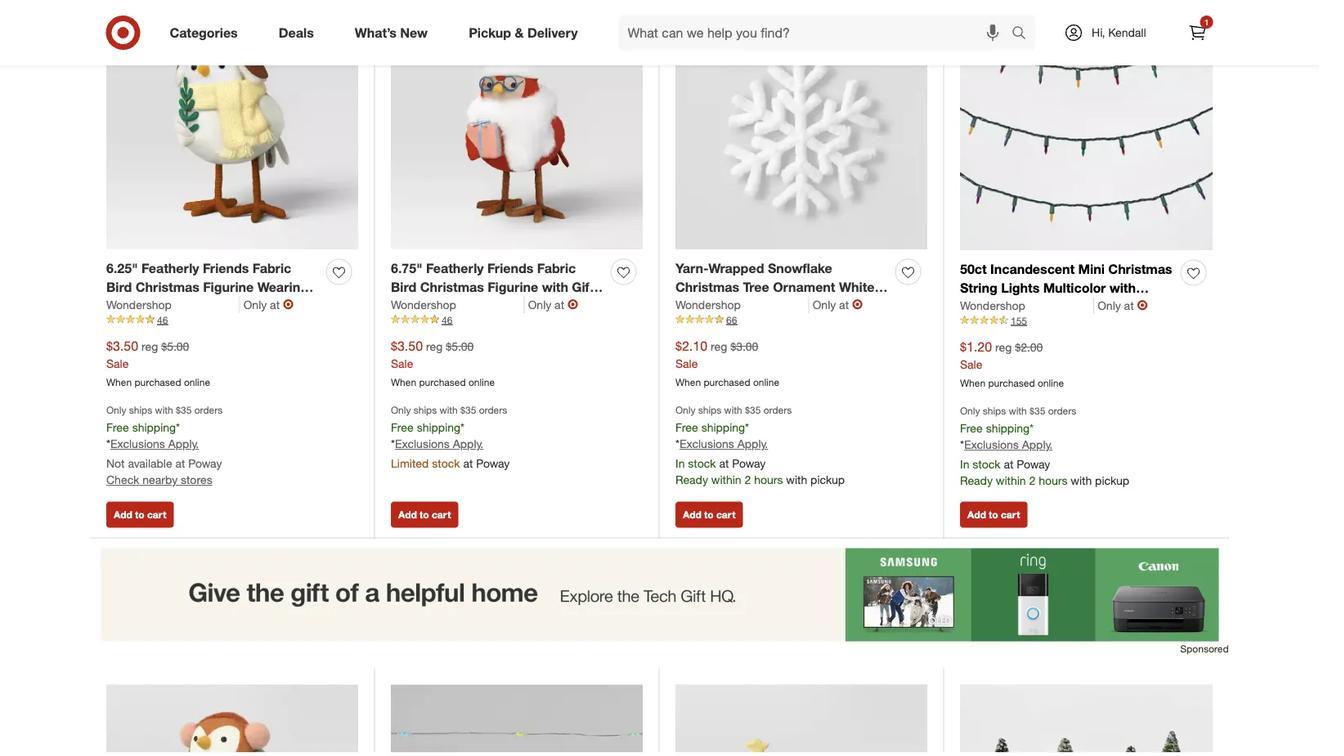 Task type: describe. For each thing, give the bounding box(es) containing it.
with inside 50ct incandescent mini christmas string lights multicolor with green wire - wondershop™
[[1110, 280, 1136, 296]]

pickup & delivery link
[[455, 15, 599, 51]]

add for 6.25" featherly friends fabric bird christmas figurine wearing yellow scarf - wondershop™
[[114, 509, 132, 521]]

with inside only ships with $35 orders free shipping * * exclusions apply. not available at poway check nearby stores
[[155, 404, 173, 417]]

yarn-
[[676, 260, 709, 276]]

only at ¬ for yarn-wrapped snowflake christmas tree ornament white - wondershop™
[[813, 296, 863, 312]]

add to cart for 6.75" featherly friends fabric bird christmas figurine with gift - wondershop™ red
[[398, 509, 451, 521]]

cart for yarn-wrapped snowflake christmas tree ornament white - wondershop™
[[717, 509, 736, 521]]

purchased for 50ct incandescent mini christmas string lights multicolor with green wire - wondershop™
[[989, 377, 1036, 389]]

reg for yarn-wrapped snowflake christmas tree ornament white - wondershop™
[[711, 339, 728, 353]]

free for 50ct incandescent mini christmas string lights multicolor with green wire - wondershop™
[[961, 421, 983, 435]]

poway for green
[[1017, 458, 1051, 472]]

exclusions apply. link for yarn-wrapped snowflake christmas tree ornament white - wondershop™
[[680, 437, 769, 451]]

purchased for yarn-wrapped snowflake christmas tree ornament white - wondershop™
[[704, 376, 751, 388]]

6.25" featherly friends fabric bird christmas figurine wearing yellow scarf - wondershop™ link
[[106, 259, 320, 314]]

only at ¬ for 6.25" featherly friends fabric bird christmas figurine wearing yellow scarf - wondershop™
[[244, 296, 294, 312]]

new
[[400, 25, 428, 41]]

wondershop link for 6.75"
[[391, 296, 525, 313]]

46 for wondershop™
[[442, 314, 453, 326]]

pickup & delivery
[[469, 25, 578, 41]]

ready for $1.20
[[961, 474, 993, 488]]

wondershop™ inside 6.75" featherly friends fabric bird christmas figurine with gift - wondershop™ red
[[391, 298, 477, 314]]

exclusions for yarn-wrapped snowflake christmas tree ornament white - wondershop™
[[680, 437, 735, 451]]

sale for 6.75" featherly friends fabric bird christmas figurine with gift - wondershop™ red
[[391, 356, 414, 371]]

pickup for $2.10
[[811, 473, 845, 487]]

46 for -
[[157, 314, 168, 326]]

string
[[961, 280, 998, 296]]

only inside only ships with $35 orders free shipping * * exclusions apply. limited stock at  poway
[[391, 404, 411, 417]]

add to cart for 50ct incandescent mini christmas string lights multicolor with green wire - wondershop™
[[968, 509, 1021, 521]]

in for $1.20
[[961, 458, 970, 472]]

gift
[[572, 279, 595, 295]]

ready for $2.10
[[676, 473, 708, 487]]

ships for 6.25" featherly friends fabric bird christmas figurine wearing yellow scarf - wondershop™
[[129, 404, 152, 417]]

$35 for green
[[1030, 405, 1046, 417]]

lights
[[1002, 280, 1040, 296]]

wondershop link for 50ct
[[961, 297, 1095, 314]]

1
[[1205, 17, 1210, 27]]

only down $1.20 reg $2.00 sale when purchased online
[[961, 405, 981, 417]]

66
[[727, 314, 738, 326]]

search
[[1005, 26, 1044, 42]]

only ships with $35 orders free shipping * * exclusions apply. in stock at  poway ready within 2 hours with pickup for $2.10
[[676, 404, 845, 487]]

white
[[839, 279, 875, 295]]

$1.20
[[961, 339, 993, 355]]

stock for $1.20
[[973, 458, 1001, 472]]

yarn-wrapped snowflake christmas tree ornament white - wondershop™
[[676, 260, 884, 314]]

exclusions for 6.25" featherly friends fabric bird christmas figurine wearing yellow scarf - wondershop™
[[110, 437, 165, 451]]

search button
[[1005, 15, 1044, 54]]

&
[[515, 25, 524, 41]]

- inside 50ct incandescent mini christmas string lights multicolor with green wire - wondershop™
[[1034, 299, 1039, 314]]

$3.00
[[731, 339, 759, 353]]

snowflake
[[768, 260, 833, 276]]

add for yarn-wrapped snowflake christmas tree ornament white - wondershop™
[[683, 509, 702, 521]]

categories
[[170, 25, 238, 41]]

$2.10
[[676, 338, 708, 354]]

when for 50ct incandescent mini christmas string lights multicolor with green wire - wondershop™
[[961, 377, 986, 389]]

cart for 6.25" featherly friends fabric bird christmas figurine wearing yellow scarf - wondershop™
[[147, 509, 166, 521]]

featherly for 6.75"
[[426, 260, 484, 276]]

hours for $2.10
[[755, 473, 783, 487]]

not
[[106, 457, 125, 471]]

50ct
[[961, 261, 987, 277]]

online for wondershop™
[[754, 376, 780, 388]]

poway for gift
[[476, 457, 510, 471]]

deals link
[[265, 15, 334, 51]]

What can we help you find? suggestions appear below search field
[[618, 15, 1016, 51]]

delivery
[[528, 25, 578, 41]]

exclusions apply. link for 6.75" featherly friends fabric bird christmas figurine with gift - wondershop™ red
[[395, 437, 484, 451]]

check
[[106, 473, 139, 487]]

orders for gift
[[479, 404, 508, 417]]

nearby
[[143, 473, 178, 487]]

reg for 50ct incandescent mini christmas string lights multicolor with green wire - wondershop™
[[996, 340, 1012, 354]]

when for 6.25" featherly friends fabric bird christmas figurine wearing yellow scarf - wondershop™
[[106, 376, 132, 388]]

when for yarn-wrapped snowflake christmas tree ornament white - wondershop™
[[676, 376, 701, 388]]

$1.20 reg $2.00 sale when purchased online
[[961, 339, 1065, 389]]

sale for yarn-wrapped snowflake christmas tree ornament white - wondershop™
[[676, 356, 698, 371]]

poway for yellow
[[188, 457, 222, 471]]

sponsored
[[1181, 643, 1229, 655]]

6.75" featherly friends fabric bird christmas figurine with gift - wondershop™ red link
[[391, 259, 605, 314]]

¬ for 6.75" featherly friends fabric bird christmas figurine with gift - wondershop™ red
[[568, 296, 579, 312]]

add for 50ct incandescent mini christmas string lights multicolor with green wire - wondershop™
[[968, 509, 987, 521]]

limited
[[391, 457, 429, 471]]

only at ¬ for 50ct incandescent mini christmas string lights multicolor with green wire - wondershop™
[[1098, 297, 1148, 313]]

yarn-wrapped snowflake christmas tree ornament white - wondershop™ link
[[676, 259, 889, 314]]

6.25"
[[106, 260, 138, 276]]

$35 for gift
[[461, 404, 477, 417]]

christmas inside 6.75" featherly friends fabric bird christmas figurine with gift - wondershop™ red
[[420, 279, 484, 295]]

hi, kendall
[[1092, 25, 1147, 40]]

scarf
[[150, 298, 183, 314]]

$35 for yellow
[[176, 404, 192, 417]]

advertisement region
[[90, 549, 1229, 642]]

with inside only ships with $35 orders free shipping * * exclusions apply. limited stock at  poway
[[440, 404, 458, 417]]

wondershop™ inside yarn-wrapped snowflake christmas tree ornament white - wondershop™
[[676, 298, 762, 314]]

what's
[[355, 25, 397, 41]]

wrapped
[[709, 260, 765, 276]]

shipping for yarn-wrapped snowflake christmas tree ornament white - wondershop™
[[702, 420, 745, 434]]

purchased for 6.75" featherly friends fabric bird christmas figurine with gift - wondershop™ red
[[419, 376, 466, 388]]

¬ for yarn-wrapped snowflake christmas tree ornament white - wondershop™
[[853, 296, 863, 312]]

pickup
[[469, 25, 511, 41]]

wondershop link for yarn-
[[676, 296, 810, 313]]

only at ¬ for 6.75" featherly friends fabric bird christmas figurine with gift - wondershop™ red
[[528, 296, 579, 312]]

$5.00 for wondershop™
[[446, 339, 474, 353]]

66 link
[[676, 313, 928, 327]]

sale for 50ct incandescent mini christmas string lights multicolor with green wire - wondershop™
[[961, 357, 983, 371]]

apply. for yellow
[[168, 437, 199, 451]]

deals
[[279, 25, 314, 41]]

christmas inside 6.25" featherly friends fabric bird christmas figurine wearing yellow scarf - wondershop™
[[136, 279, 200, 295]]

only ships with $35 orders free shipping * * exclusions apply. limited stock at  poway
[[391, 404, 510, 471]]

46 link for red
[[391, 313, 643, 327]]

wondershop for yarn-
[[676, 297, 741, 312]]

within for $2.10
[[712, 473, 742, 487]]

wondershop for 6.75"
[[391, 297, 456, 312]]

poway for wondershop™
[[733, 457, 766, 471]]

50ct incandescent mini christmas string lights multicolor with green wire - wondershop™ link
[[961, 260, 1175, 314]]



Task type: vqa. For each thing, say whether or not it's contained in the screenshot.
right stock
yes



Task type: locate. For each thing, give the bounding box(es) containing it.
free inside only ships with $35 orders free shipping * * exclusions apply. not available at poway check nearby stores
[[106, 420, 129, 434]]

$2.00
[[1016, 340, 1044, 354]]

ships down $2.10 reg $3.00 sale when purchased online
[[699, 404, 722, 417]]

2 46 link from the left
[[391, 313, 643, 327]]

wondershop™
[[196, 298, 282, 314], [391, 298, 477, 314], [676, 298, 762, 314], [1043, 299, 1128, 314]]

2 to from the left
[[420, 509, 429, 521]]

- right white
[[879, 279, 884, 295]]

only
[[244, 297, 267, 312], [528, 297, 552, 312], [813, 297, 836, 312], [1098, 298, 1122, 312], [106, 404, 126, 417], [391, 404, 411, 417], [676, 404, 696, 417], [961, 405, 981, 417]]

wondershop for 50ct
[[961, 298, 1026, 312]]

christmas inside yarn-wrapped snowflake christmas tree ornament white - wondershop™
[[676, 279, 740, 295]]

wondershop™ inside 50ct incandescent mini christmas string lights multicolor with green wire - wondershop™
[[1043, 299, 1128, 314]]

¬ up 155 link
[[1138, 297, 1148, 313]]

46 right yellow
[[157, 314, 168, 326]]

0 horizontal spatial pickup
[[811, 473, 845, 487]]

add to cart
[[114, 509, 166, 521], [398, 509, 451, 521], [683, 509, 736, 521], [968, 509, 1021, 521]]

figurine inside 6.75" featherly friends fabric bird christmas figurine with gift - wondershop™ red
[[488, 279, 539, 295]]

orders inside only ships with $35 orders free shipping * * exclusions apply. not available at poway check nearby stores
[[195, 404, 223, 417]]

1 horizontal spatial ready
[[961, 474, 993, 488]]

only up limited
[[391, 404, 411, 417]]

46
[[157, 314, 168, 326], [442, 314, 453, 326]]

1 horizontal spatial 46
[[442, 314, 453, 326]]

wondershop down 6.25"
[[106, 297, 172, 312]]

fabric up gift
[[537, 260, 576, 276]]

1 $3.50 from the left
[[106, 338, 138, 354]]

green
[[961, 299, 998, 314]]

2 $3.50 from the left
[[391, 338, 423, 354]]

wondershop™ down wrapped
[[676, 298, 762, 314]]

shipping up limited
[[417, 420, 461, 434]]

online down "$3.00"
[[754, 376, 780, 388]]

3 add from the left
[[683, 509, 702, 521]]

stock
[[432, 457, 460, 471], [688, 457, 716, 471], [973, 458, 1001, 472]]

$35 for wondershop™
[[745, 404, 761, 417]]

in
[[676, 457, 685, 471], [961, 458, 970, 472]]

what's new link
[[341, 15, 449, 51]]

fabric for with
[[537, 260, 576, 276]]

1 add to cart button from the left
[[106, 502, 174, 528]]

4 to from the left
[[989, 509, 999, 521]]

only at ¬ up 155 link
[[1098, 297, 1148, 313]]

wondershop link down 6.75"
[[391, 296, 525, 313]]

1 cart from the left
[[147, 509, 166, 521]]

¬
[[283, 296, 294, 312], [568, 296, 579, 312], [853, 296, 863, 312], [1138, 297, 1148, 313]]

wondershop link up 66
[[676, 296, 810, 313]]

1 horizontal spatial 2
[[1030, 474, 1036, 488]]

0 horizontal spatial friends
[[203, 260, 249, 276]]

orders for green
[[1049, 405, 1077, 417]]

1 horizontal spatial only ships with $35 orders free shipping * * exclusions apply. in stock at  poway ready within 2 hours with pickup
[[961, 405, 1130, 488]]

0 horizontal spatial within
[[712, 473, 742, 487]]

bird inside 6.25" featherly friends fabric bird christmas figurine wearing yellow scarf - wondershop™
[[106, 279, 132, 295]]

¬ down white
[[853, 296, 863, 312]]

online down $2.00
[[1038, 377, 1065, 389]]

purchased up only ships with $35 orders free shipping * * exclusions apply. not available at poway check nearby stores
[[135, 376, 181, 388]]

*
[[176, 420, 180, 434], [461, 420, 465, 434], [745, 420, 749, 434], [1030, 421, 1034, 435], [106, 437, 110, 451], [391, 437, 395, 451], [676, 437, 680, 451], [961, 438, 965, 452]]

2 horizontal spatial stock
[[973, 458, 1001, 472]]

bird for 6.75"
[[391, 279, 417, 295]]

exclusions for 6.75" featherly friends fabric bird christmas figurine with gift - wondershop™ red
[[395, 437, 450, 451]]

155
[[1011, 314, 1028, 327]]

1 46 from the left
[[157, 314, 168, 326]]

4 cart from the left
[[1001, 509, 1021, 521]]

-
[[598, 279, 604, 295], [879, 279, 884, 295], [187, 298, 192, 314], [1034, 299, 1039, 314]]

reg for 6.25" featherly friends fabric bird christmas figurine wearing yellow scarf - wondershop™
[[141, 339, 158, 353]]

4 add from the left
[[968, 509, 987, 521]]

stores
[[181, 473, 212, 487]]

3 add to cart from the left
[[683, 509, 736, 521]]

purchased inside $1.20 reg $2.00 sale when purchased online
[[989, 377, 1036, 389]]

0 horizontal spatial fabric
[[253, 260, 291, 276]]

1 figurine from the left
[[203, 279, 254, 295]]

- inside yarn-wrapped snowflake christmas tree ornament white - wondershop™
[[879, 279, 884, 295]]

orders inside only ships with $35 orders free shipping * * exclusions apply. limited stock at  poway
[[479, 404, 508, 417]]

within
[[712, 473, 742, 487], [996, 474, 1027, 488]]

- inside 6.25" featherly friends fabric bird christmas figurine wearing yellow scarf - wondershop™
[[187, 298, 192, 314]]

featherly inside 6.75" featherly friends fabric bird christmas figurine with gift - wondershop™ red
[[426, 260, 484, 276]]

apply. for wondershop™
[[738, 437, 769, 451]]

ships for 6.75" featherly friends fabric bird christmas figurine with gift - wondershop™ red
[[414, 404, 437, 417]]

felt christmas tree and gift figurine set - wondershop™ green/pink image
[[676, 685, 928, 754], [676, 685, 928, 754]]

ships inside only ships with $35 orders free shipping * * exclusions apply. not available at poway check nearby stores
[[129, 404, 152, 417]]

to for 6.75" featherly friends fabric bird christmas figurine with gift - wondershop™ red
[[420, 509, 429, 521]]

wondershop for 6.25"
[[106, 297, 172, 312]]

$3.50
[[106, 338, 138, 354], [391, 338, 423, 354]]

bird for 6.25"
[[106, 279, 132, 295]]

free for 6.25" featherly friends fabric bird christmas figurine wearing yellow scarf - wondershop™
[[106, 420, 129, 434]]

add
[[114, 509, 132, 521], [398, 509, 417, 521], [683, 509, 702, 521], [968, 509, 987, 521]]

stock for $3.50
[[432, 457, 460, 471]]

4pc 4" decorative sisal christmas bottle brush tree set green - wondershop™ image
[[961, 685, 1213, 754], [961, 685, 1213, 754]]

$3.50 for 6.25" featherly friends fabric bird christmas figurine wearing yellow scarf - wondershop™
[[106, 338, 138, 354]]

ships for yarn-wrapped snowflake christmas tree ornament white - wondershop™
[[699, 404, 722, 417]]

tree
[[743, 279, 770, 295]]

online
[[184, 376, 210, 388], [469, 376, 495, 388], [754, 376, 780, 388], [1038, 377, 1065, 389]]

exclusions apply. link down $1.20 reg $2.00 sale when purchased online
[[965, 438, 1053, 452]]

2 for $1.20
[[1030, 474, 1036, 488]]

figurine inside 6.25" featherly friends fabric bird christmas figurine wearing yellow scarf - wondershop™
[[203, 279, 254, 295]]

friends inside 6.75" featherly friends fabric bird christmas figurine with gift - wondershop™ red
[[488, 260, 534, 276]]

bird inside 6.75" featherly friends fabric bird christmas figurine with gift - wondershop™ red
[[391, 279, 417, 295]]

1 horizontal spatial bird
[[391, 279, 417, 295]]

orders
[[195, 404, 223, 417], [479, 404, 508, 417], [764, 404, 792, 417], [1049, 405, 1077, 417]]

shipping down $1.20 reg $2.00 sale when purchased online
[[986, 421, 1030, 435]]

0 horizontal spatial only ships with $35 orders free shipping * * exclusions apply. in stock at  poway ready within 2 hours with pickup
[[676, 404, 845, 487]]

free for yarn-wrapped snowflake christmas tree ornament white - wondershop™
[[676, 420, 699, 434]]

multicolor
[[1044, 280, 1106, 296]]

figurine up the "red"
[[488, 279, 539, 295]]

5.75" featherly friends fabric bird christmas figurine wearing white vest and green scarf - wondershop™ brown image
[[106, 685, 358, 754], [106, 685, 358, 754]]

¬ down the wearing
[[283, 296, 294, 312]]

shipping inside only ships with $35 orders free shipping * * exclusions apply. not available at poway check nearby stores
[[132, 420, 176, 434]]

46 link
[[106, 313, 358, 327], [391, 313, 643, 327]]

only down $2.10 reg $3.00 sale when purchased online
[[676, 404, 696, 417]]

free down $2.10 reg $3.00 sale when purchased online
[[676, 420, 699, 434]]

only at ¬ down gift
[[528, 296, 579, 312]]

$3.50 reg $5.00 sale when purchased online for wondershop™
[[391, 338, 495, 388]]

only inside only ships with $35 orders free shipping * * exclusions apply. not available at poway check nearby stores
[[106, 404, 126, 417]]

1 horizontal spatial within
[[996, 474, 1027, 488]]

ships
[[129, 404, 152, 417], [414, 404, 437, 417], [699, 404, 722, 417], [983, 405, 1007, 417]]

when inside $2.10 reg $3.00 sale when purchased online
[[676, 376, 701, 388]]

purchased up only ships with $35 orders free shipping * * exclusions apply. limited stock at  poway
[[419, 376, 466, 388]]

3 to from the left
[[705, 509, 714, 521]]

reg inside $1.20 reg $2.00 sale when purchased online
[[996, 340, 1012, 354]]

add to cart button
[[106, 502, 174, 528], [391, 502, 459, 528], [676, 502, 743, 528], [961, 502, 1028, 528]]

apply. for green
[[1023, 438, 1053, 452]]

online up only ships with $35 orders free shipping * * exclusions apply. limited stock at  poway
[[469, 376, 495, 388]]

1 add from the left
[[114, 509, 132, 521]]

ships inside only ships with $35 orders free shipping * * exclusions apply. limited stock at  poway
[[414, 404, 437, 417]]

1 horizontal spatial hours
[[1039, 474, 1068, 488]]

featherly
[[142, 260, 199, 276], [426, 260, 484, 276]]

what's new
[[355, 25, 428, 41]]

$3.50 reg $5.00 sale when purchased online
[[106, 338, 210, 388], [391, 338, 495, 388]]

shipping for 6.75" featherly friends fabric bird christmas figurine with gift - wondershop™ red
[[417, 420, 461, 434]]

exclusions inside only ships with $35 orders free shipping * * exclusions apply. limited stock at  poway
[[395, 437, 450, 451]]

wondershop™ down 6.75"
[[391, 298, 477, 314]]

to
[[135, 509, 145, 521], [420, 509, 429, 521], [705, 509, 714, 521], [989, 509, 999, 521]]

only ships with $35 orders free shipping * * exclusions apply. not available at poway check nearby stores
[[106, 404, 223, 487]]

reg for 6.75" featherly friends fabric bird christmas figurine with gift - wondershop™ red
[[426, 339, 443, 353]]

0 horizontal spatial $3.50 reg $5.00 sale when purchased online
[[106, 338, 210, 388]]

when down yellow
[[106, 376, 132, 388]]

purchased inside $2.10 reg $3.00 sale when purchased online
[[704, 376, 751, 388]]

2 46 from the left
[[442, 314, 453, 326]]

$3.50 for 6.75" featherly friends fabric bird christmas figurine with gift - wondershop™ red
[[391, 338, 423, 354]]

155 link
[[961, 314, 1213, 328]]

6.75" featherly friends fabric bird christmas figurine with gift - wondershop™ red image
[[391, 0, 643, 250], [391, 0, 643, 250]]

$2.10 reg $3.00 sale when purchased online
[[676, 338, 780, 388]]

0 horizontal spatial 46
[[157, 314, 168, 326]]

shipping inside only ships with $35 orders free shipping * * exclusions apply. limited stock at  poway
[[417, 420, 461, 434]]

check nearby stores button
[[106, 472, 212, 489]]

free up limited
[[391, 420, 414, 434]]

exclusions apply. link for 6.25" featherly friends fabric bird christmas figurine wearing yellow scarf - wondershop™
[[110, 437, 199, 451]]

exclusions apply. link up available
[[110, 437, 199, 451]]

yarn-wrapped snowflake christmas tree ornament white - wondershop™ image
[[676, 0, 928, 250], [676, 0, 928, 250]]

1 featherly from the left
[[142, 260, 199, 276]]

wondershop down 6.75"
[[391, 297, 456, 312]]

0 horizontal spatial bird
[[106, 279, 132, 295]]

when
[[106, 376, 132, 388], [391, 376, 417, 388], [676, 376, 701, 388], [961, 377, 986, 389]]

poway
[[188, 457, 222, 471], [476, 457, 510, 471], [733, 457, 766, 471], [1017, 458, 1051, 472]]

1 horizontal spatial pickup
[[1096, 474, 1130, 488]]

2 featherly from the left
[[426, 260, 484, 276]]

bird down 6.75"
[[391, 279, 417, 295]]

free down $1.20 reg $2.00 sale when purchased online
[[961, 421, 983, 435]]

christmas inside 50ct incandescent mini christmas string lights multicolor with green wire - wondershop™
[[1109, 261, 1173, 277]]

only ships with $35 orders free shipping * * exclusions apply. in stock at  poway ready within 2 hours with pickup for $1.20
[[961, 405, 1130, 488]]

- right scarf
[[187, 298, 192, 314]]

0 horizontal spatial $3.50
[[106, 338, 138, 354]]

50ct incandescent mini christmas string lights multicolor with green wire - wondershop™
[[961, 261, 1173, 314]]

1 to from the left
[[135, 509, 145, 521]]

2 bird from the left
[[391, 279, 417, 295]]

3 add to cart button from the left
[[676, 502, 743, 528]]

¬ for 50ct incandescent mini christmas string lights multicolor with green wire - wondershop™
[[1138, 297, 1148, 313]]

reg
[[141, 339, 158, 353], [426, 339, 443, 353], [711, 339, 728, 353], [996, 340, 1012, 354]]

2 $3.50 reg $5.00 sale when purchased online from the left
[[391, 338, 495, 388]]

cart
[[147, 509, 166, 521], [432, 509, 451, 521], [717, 509, 736, 521], [1001, 509, 1021, 521]]

with
[[542, 279, 569, 295], [1110, 280, 1136, 296], [155, 404, 173, 417], [440, 404, 458, 417], [725, 404, 743, 417], [1009, 405, 1028, 417], [787, 473, 808, 487], [1071, 474, 1093, 488]]

- right wire
[[1034, 299, 1039, 314]]

- right gift
[[598, 279, 604, 295]]

$35
[[176, 404, 192, 417], [461, 404, 477, 417], [745, 404, 761, 417], [1030, 405, 1046, 417]]

¬ down gift
[[568, 296, 579, 312]]

1 fabric from the left
[[253, 260, 291, 276]]

2 friends from the left
[[488, 260, 534, 276]]

only right the "red"
[[528, 297, 552, 312]]

exclusions apply. link down $2.10 reg $3.00 sale when purchased online
[[680, 437, 769, 451]]

$5.00 down scarf
[[161, 339, 189, 353]]

0 horizontal spatial in
[[676, 457, 685, 471]]

2 add to cart from the left
[[398, 509, 451, 521]]

0 horizontal spatial ready
[[676, 473, 708, 487]]

2 fabric from the left
[[537, 260, 576, 276]]

wondershop™ down the wearing
[[196, 298, 282, 314]]

cart for 6.75" featherly friends fabric bird christmas figurine with gift - wondershop™ red
[[432, 509, 451, 521]]

friends inside 6.25" featherly friends fabric bird christmas figurine wearing yellow scarf - wondershop™
[[203, 260, 249, 276]]

only up not
[[106, 404, 126, 417]]

46 left the "red"
[[442, 314, 453, 326]]

exclusions apply. link for 50ct incandescent mini christmas string lights multicolor with green wire - wondershop™
[[965, 438, 1053, 452]]

featherly for 6.25"
[[142, 260, 199, 276]]

$3.50 reg $5.00 sale when purchased online for -
[[106, 338, 210, 388]]

1 horizontal spatial figurine
[[488, 279, 539, 295]]

free inside only ships with $35 orders free shipping * * exclusions apply. limited stock at  poway
[[391, 420, 414, 434]]

1 $5.00 from the left
[[161, 339, 189, 353]]

when inside $1.20 reg $2.00 sale when purchased online
[[961, 377, 986, 389]]

bird
[[106, 279, 132, 295], [391, 279, 417, 295]]

wondershop link down 6.25"
[[106, 296, 240, 313]]

only down ornament
[[813, 297, 836, 312]]

add to cart button for yarn-wrapped snowflake christmas tree ornament white - wondershop™
[[676, 502, 743, 528]]

exclusions apply. link
[[110, 437, 199, 451], [395, 437, 484, 451], [680, 437, 769, 451], [965, 438, 1053, 452]]

christmas
[[1109, 261, 1173, 277], [136, 279, 200, 295], [420, 279, 484, 295], [676, 279, 740, 295]]

christmas up the "red"
[[420, 279, 484, 295]]

purchased for 6.25" featherly friends fabric bird christmas figurine wearing yellow scarf - wondershop™
[[135, 376, 181, 388]]

1 $3.50 reg $5.00 sale when purchased online from the left
[[106, 338, 210, 388]]

2 figurine from the left
[[488, 279, 539, 295]]

$5.00 for -
[[161, 339, 189, 353]]

online inside $1.20 reg $2.00 sale when purchased online
[[1038, 377, 1065, 389]]

free
[[106, 420, 129, 434], [391, 420, 414, 434], [676, 420, 699, 434], [961, 421, 983, 435]]

ships for 50ct incandescent mini christmas string lights multicolor with green wire - wondershop™
[[983, 405, 1007, 417]]

0 horizontal spatial hours
[[755, 473, 783, 487]]

shipping for 6.25" featherly friends fabric bird christmas figurine wearing yellow scarf - wondershop™
[[132, 420, 176, 434]]

pickup for $1.20
[[1096, 474, 1130, 488]]

exclusions for 50ct incandescent mini christmas string lights multicolor with green wire - wondershop™
[[965, 438, 1019, 452]]

apply. inside only ships with $35 orders free shipping * * exclusions apply. limited stock at  poway
[[453, 437, 484, 451]]

mini
[[1079, 261, 1105, 277]]

1 horizontal spatial fabric
[[537, 260, 576, 276]]

add to cart button for 6.75" featherly friends fabric bird christmas figurine with gift - wondershop™ red
[[391, 502, 459, 528]]

fabric up the wearing
[[253, 260, 291, 276]]

2 add from the left
[[398, 509, 417, 521]]

purchased down "$3.00"
[[704, 376, 751, 388]]

0 horizontal spatial figurine
[[203, 279, 254, 295]]

fabric inside 6.75" featherly friends fabric bird christmas figurine with gift - wondershop™ red
[[537, 260, 576, 276]]

at inside only ships with $35 orders free shipping * * exclusions apply. not available at poway check nearby stores
[[176, 457, 185, 471]]

when down $2.10
[[676, 376, 701, 388]]

apply. for gift
[[453, 437, 484, 451]]

1 horizontal spatial friends
[[488, 260, 534, 276]]

add to cart for yarn-wrapped snowflake christmas tree ornament white - wondershop™
[[683, 509, 736, 521]]

when for 6.75" featherly friends fabric bird christmas figurine with gift - wondershop™ red
[[391, 376, 417, 388]]

2 cart from the left
[[432, 509, 451, 521]]

apply. inside only ships with $35 orders free shipping * * exclusions apply. not available at poway check nearby stores
[[168, 437, 199, 451]]

add to cart for 6.25" featherly friends fabric bird christmas figurine wearing yellow scarf - wondershop™
[[114, 509, 166, 521]]

46 link down gift
[[391, 313, 643, 327]]

2
[[745, 473, 751, 487], [1030, 474, 1036, 488]]

2 add to cart button from the left
[[391, 502, 459, 528]]

christmas down yarn-
[[676, 279, 740, 295]]

0 horizontal spatial 46 link
[[106, 313, 358, 327]]

free up not
[[106, 420, 129, 434]]

1 horizontal spatial $3.50
[[391, 338, 423, 354]]

3 cart from the left
[[717, 509, 736, 521]]

0 horizontal spatial $5.00
[[161, 339, 189, 353]]

wire
[[1002, 299, 1030, 314]]

$3.50 down 6.75"
[[391, 338, 423, 354]]

within for $1.20
[[996, 474, 1027, 488]]

sale for 6.25" featherly friends fabric bird christmas figurine wearing yellow scarf - wondershop™
[[106, 356, 129, 371]]

free for 6.75" featherly friends fabric bird christmas figurine with gift - wondershop™ red
[[391, 420, 414, 434]]

friends
[[203, 260, 249, 276], [488, 260, 534, 276]]

$3.50 down yellow
[[106, 338, 138, 354]]

1 add to cart from the left
[[114, 509, 166, 521]]

0 horizontal spatial featherly
[[142, 260, 199, 276]]

$5.00
[[161, 339, 189, 353], [446, 339, 474, 353]]

red
[[480, 298, 505, 314]]

1 horizontal spatial featherly
[[426, 260, 484, 276]]

46 link down the wearing
[[106, 313, 358, 327]]

2 for $2.10
[[745, 473, 751, 487]]

poway inside only ships with $35 orders free shipping * * exclusions apply. limited stock at  poway
[[476, 457, 510, 471]]

ready
[[676, 473, 708, 487], [961, 474, 993, 488]]

yellow
[[106, 298, 146, 314]]

ornament
[[773, 279, 836, 295]]

only at ¬ down the wearing
[[244, 296, 294, 312]]

orders for wondershop™
[[764, 404, 792, 417]]

featherly up scarf
[[142, 260, 199, 276]]

when up only ships with $35 orders free shipping * * exclusions apply. limited stock at  poway
[[391, 376, 417, 388]]

with inside 6.75" featherly friends fabric bird christmas figurine with gift - wondershop™ red
[[542, 279, 569, 295]]

shipping up available
[[132, 420, 176, 434]]

only up 155 link
[[1098, 298, 1122, 312]]

6.25" featherly friends fabric bird christmas figurine wearing yellow scarf - wondershop™
[[106, 260, 308, 314]]

sale inside $1.20 reg $2.00 sale when purchased online
[[961, 357, 983, 371]]

fabric for wearing
[[253, 260, 291, 276]]

christmas up scarf
[[136, 279, 200, 295]]

stock inside only ships with $35 orders free shipping * * exclusions apply. limited stock at  poway
[[432, 457, 460, 471]]

1 link
[[1180, 15, 1216, 51]]

6.75"
[[391, 260, 423, 276]]

1 horizontal spatial stock
[[688, 457, 716, 471]]

ships up available
[[129, 404, 152, 417]]

1 friends from the left
[[203, 260, 249, 276]]

hi,
[[1092, 25, 1106, 40]]

purchased down $2.00
[[989, 377, 1036, 389]]

shipping down $2.10 reg $3.00 sale when purchased online
[[702, 420, 745, 434]]

categories link
[[156, 15, 258, 51]]

online for gift
[[469, 376, 495, 388]]

50ct incandescent mini christmas string lights multicolor with green wire - wondershop™ image
[[961, 0, 1213, 250], [961, 0, 1213, 250]]

add for 6.75" featherly friends fabric bird christmas figurine with gift - wondershop™ red
[[398, 509, 417, 521]]

¬ for 6.25" featherly friends fabric bird christmas figurine wearing yellow scarf - wondershop™
[[283, 296, 294, 312]]

available
[[128, 457, 172, 471]]

sale inside $2.10 reg $3.00 sale when purchased online
[[676, 356, 698, 371]]

at inside only ships with $35 orders free shipping * * exclusions apply. limited stock at  poway
[[463, 457, 473, 471]]

friends for wearing
[[203, 260, 249, 276]]

online up only ships with $35 orders free shipping * * exclusions apply. not available at poway check nearby stores
[[184, 376, 210, 388]]

incandescent
[[991, 261, 1075, 277]]

0 horizontal spatial stock
[[432, 457, 460, 471]]

6.25" featherly friends fabric bird christmas figurine wearing yellow scarf - wondershop™ image
[[106, 0, 358, 250], [106, 0, 358, 250]]

1 horizontal spatial $5.00
[[446, 339, 474, 353]]

kendall
[[1109, 25, 1147, 40]]

6.75" featherly friends fabric bird christmas figurine with gift - wondershop™ red
[[391, 260, 604, 314]]

figurine for red
[[488, 279, 539, 295]]

wondershop™ down multicolor
[[1043, 299, 1128, 314]]

$35 inside only ships with $35 orders free shipping * * exclusions apply. limited stock at  poway
[[461, 404, 477, 417]]

featherly right 6.75"
[[426, 260, 484, 276]]

only at ¬ down white
[[813, 296, 863, 312]]

46 link for wondershop™
[[106, 313, 358, 327]]

1 horizontal spatial $3.50 reg $5.00 sale when purchased online
[[391, 338, 495, 388]]

cart for 50ct incandescent mini christmas string lights multicolor with green wire - wondershop™
[[1001, 509, 1021, 521]]

ships down $1.20 reg $2.00 sale when purchased online
[[983, 405, 1007, 417]]

$3.50 reg $5.00 sale when purchased online up only ships with $35 orders free shipping * * exclusions apply. limited stock at  poway
[[391, 338, 495, 388]]

$5.00 down 6.75" featherly friends fabric bird christmas figurine with gift - wondershop™ red
[[446, 339, 474, 353]]

online inside $2.10 reg $3.00 sale when purchased online
[[754, 376, 780, 388]]

shipping for 50ct incandescent mini christmas string lights multicolor with green wire - wondershop™
[[986, 421, 1030, 435]]

shipping
[[132, 420, 176, 434], [417, 420, 461, 434], [702, 420, 745, 434], [986, 421, 1030, 435]]

orders for yellow
[[195, 404, 223, 417]]

4 add to cart button from the left
[[961, 502, 1028, 528]]

wondershop link up 155
[[961, 297, 1095, 314]]

wondershop up 66
[[676, 297, 741, 312]]

purchased
[[135, 376, 181, 388], [419, 376, 466, 388], [704, 376, 751, 388], [989, 377, 1036, 389]]

1 46 link from the left
[[106, 313, 358, 327]]

add to cart button for 50ct incandescent mini christmas string lights multicolor with green wire - wondershop™
[[961, 502, 1028, 528]]

wondershop link
[[106, 296, 240, 313], [391, 296, 525, 313], [676, 296, 810, 313], [961, 297, 1095, 314]]

figurine for wondershop™
[[203, 279, 254, 295]]

bird down 6.25"
[[106, 279, 132, 295]]

figurine left the wearing
[[203, 279, 254, 295]]

christmas right mini
[[1109, 261, 1173, 277]]

exclusions apply. link up limited
[[395, 437, 484, 451]]

poway inside only ships with $35 orders free shipping * * exclusions apply. not available at poway check nearby stores
[[188, 457, 222, 471]]

wondershop
[[106, 297, 172, 312], [391, 297, 456, 312], [676, 297, 741, 312], [961, 298, 1026, 312]]

online for yellow
[[184, 376, 210, 388]]

1 bird from the left
[[106, 279, 132, 295]]

reg inside $2.10 reg $3.00 sale when purchased online
[[711, 339, 728, 353]]

hours for $1.20
[[1039, 474, 1068, 488]]

wondershop down string
[[961, 298, 1026, 312]]

to for yarn-wrapped snowflake christmas tree ornament white - wondershop™
[[705, 509, 714, 521]]

only down the wearing
[[244, 297, 267, 312]]

wondershop™ inside 6.25" featherly friends fabric bird christmas figurine wearing yellow scarf - wondershop™
[[196, 298, 282, 314]]

add to cart button for 6.25" featherly friends fabric bird christmas figurine wearing yellow scarf - wondershop™
[[106, 502, 174, 528]]

- inside 6.75" featherly friends fabric bird christmas figurine with gift - wondershop™ red
[[598, 279, 604, 295]]

featherly inside 6.25" featherly friends fabric bird christmas figurine wearing yellow scarf - wondershop™
[[142, 260, 199, 276]]

exclusions inside only ships with $35 orders free shipping * * exclusions apply. not available at poway check nearby stores
[[110, 437, 165, 451]]

figurine
[[203, 279, 254, 295], [488, 279, 539, 295]]

fabric inside 6.25" featherly friends fabric bird christmas figurine wearing yellow scarf - wondershop™
[[253, 260, 291, 276]]

2 $5.00 from the left
[[446, 339, 474, 353]]

0 horizontal spatial 2
[[745, 473, 751, 487]]

ships up limited
[[414, 404, 437, 417]]

1 horizontal spatial in
[[961, 458, 970, 472]]

$35 inside only ships with $35 orders free shipping * * exclusions apply. not available at poway check nearby stores
[[176, 404, 192, 417]]

only ships with $35 orders free shipping * * exclusions apply. in stock at  poway ready within 2 hours with pickup
[[676, 404, 845, 487], [961, 405, 1130, 488]]

4 add to cart from the left
[[968, 509, 1021, 521]]

hours
[[755, 473, 783, 487], [1039, 474, 1068, 488]]

wearing
[[257, 279, 308, 295]]

1 horizontal spatial 46 link
[[391, 313, 643, 327]]

30ct battery operated led christmas dewdrop fairy string lights multicolor with silver wire - wondershop™ image
[[391, 685, 643, 754], [391, 685, 643, 754]]

when down $1.20
[[961, 377, 986, 389]]

$3.50 reg $5.00 sale when purchased online down scarf
[[106, 338, 210, 388]]



